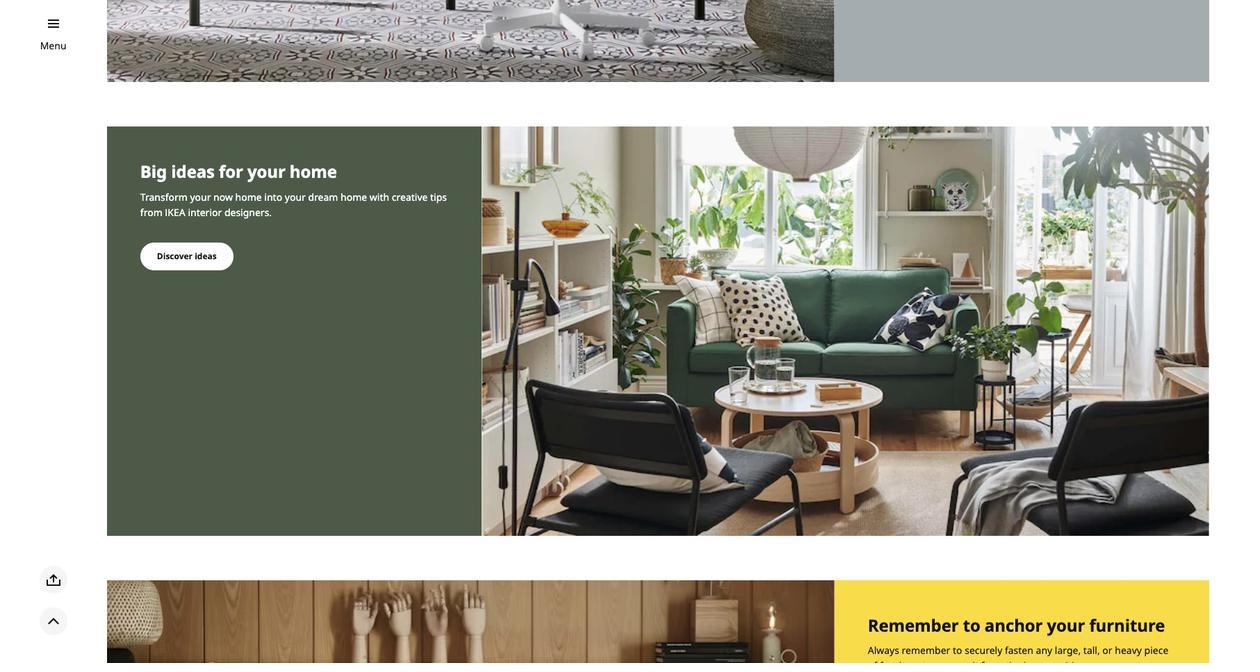 Task type: locate. For each thing, give the bounding box(es) containing it.
to down remember
[[923, 659, 932, 663]]

to up prevent on the right bottom
[[953, 644, 962, 657]]

home furnishing hub page image
[[482, 126, 1209, 536]]

from inside transform your now home into your dream home with creative tips from ikea interior designers.
[[140, 205, 162, 219]]

home
[[290, 160, 337, 183], [235, 190, 262, 203], [341, 190, 367, 203]]

1 horizontal spatial from
[[981, 659, 1003, 663]]

2 vertical spatial to
[[923, 659, 932, 663]]

0 vertical spatial ideas
[[171, 160, 215, 183]]

1 horizontal spatial to
[[953, 644, 962, 657]]

tipping
[[1006, 659, 1038, 663]]

1 horizontal spatial furniture
[[1089, 613, 1165, 636]]

of
[[868, 659, 877, 663]]

ideas right discover
[[195, 250, 217, 262]]

0 vertical spatial furniture
[[1089, 613, 1165, 636]]

ikea
[[165, 205, 185, 219]]

dream
[[308, 190, 338, 203]]

furniture down always
[[880, 659, 920, 663]]

discover ideas button
[[140, 242, 233, 270]]

home left with
[[341, 190, 367, 203]]

to
[[963, 613, 981, 636], [953, 644, 962, 657], [923, 659, 932, 663]]

tips
[[430, 190, 447, 203]]

a living room has a series of white billy bookcases along one wall, with books and folders neatly organised on the shelves. image
[[107, 580, 835, 663]]

from down securely
[[981, 659, 1003, 663]]

from down transform
[[140, 205, 162, 219]]

ideas
[[171, 160, 215, 183], [195, 250, 217, 262]]

ideas left for
[[171, 160, 215, 183]]

your up the into on the left of the page
[[247, 160, 285, 183]]

now
[[213, 190, 233, 203]]

0 vertical spatial from
[[140, 205, 162, 219]]

a white elloven monitor stand with drawer with a computer on top of it, on a desk in a white-toned workspace. image
[[107, 0, 835, 82]]

furniture inside always remember to securely fasten any large, tall, or heavy piece of furniture to prevent it from tipping over. it's an easy way t
[[880, 659, 920, 663]]

0 horizontal spatial from
[[140, 205, 162, 219]]

1 vertical spatial ideas
[[195, 250, 217, 262]]

or
[[1103, 644, 1113, 657]]

2 horizontal spatial to
[[963, 613, 981, 636]]

furniture
[[1089, 613, 1165, 636], [880, 659, 920, 663]]

from
[[140, 205, 162, 219], [981, 659, 1003, 663]]

always remember to securely fasten any large, tall, or heavy piece of furniture to prevent it from tipping over. it's an easy way t
[[868, 644, 1169, 663]]

transform
[[140, 190, 188, 203]]

0 vertical spatial to
[[963, 613, 981, 636]]

ideas inside button
[[195, 250, 217, 262]]

large,
[[1055, 644, 1081, 657]]

ideas for big
[[171, 160, 215, 183]]

interior
[[188, 205, 222, 219]]

securely
[[965, 644, 1002, 657]]

home up dream on the left top of page
[[290, 160, 337, 183]]

with
[[370, 190, 389, 203]]

furniture up heavy
[[1089, 613, 1165, 636]]

big ideas for your home
[[140, 160, 337, 183]]

over.
[[1041, 659, 1063, 663]]

1 vertical spatial furniture
[[880, 659, 920, 663]]

home up "designers."
[[235, 190, 262, 203]]

your
[[247, 160, 285, 183], [190, 190, 211, 203], [285, 190, 306, 203], [1047, 613, 1085, 636]]

0 horizontal spatial furniture
[[880, 659, 920, 663]]

discover
[[157, 250, 193, 262]]

to up securely
[[963, 613, 981, 636]]

1 vertical spatial from
[[981, 659, 1003, 663]]



Task type: vqa. For each thing, say whether or not it's contained in the screenshot.
FINSMAK
no



Task type: describe. For each thing, give the bounding box(es) containing it.
1 vertical spatial to
[[953, 644, 962, 657]]

it
[[972, 659, 979, 663]]

any
[[1036, 644, 1052, 657]]

0 horizontal spatial home
[[235, 190, 262, 203]]

easy
[[1095, 659, 1115, 663]]

way
[[1118, 659, 1136, 663]]

tall,
[[1083, 644, 1100, 657]]

designers.
[[224, 205, 272, 219]]

0 horizontal spatial to
[[923, 659, 932, 663]]

into
[[264, 190, 282, 203]]

big
[[140, 160, 167, 183]]

menu button
[[40, 38, 66, 54]]

prevent
[[935, 659, 970, 663]]

remember
[[868, 613, 959, 636]]

an
[[1081, 659, 1092, 663]]

creative
[[392, 190, 428, 203]]

remember to anchor your furniture
[[868, 613, 1165, 636]]

it's
[[1065, 659, 1078, 663]]

always
[[868, 644, 899, 657]]

from inside always remember to securely fasten any large, tall, or heavy piece of furniture to prevent it from tipping over. it's an easy way t
[[981, 659, 1003, 663]]

your up "large,"
[[1047, 613, 1085, 636]]

1 horizontal spatial home
[[290, 160, 337, 183]]

your right the into on the left of the page
[[285, 190, 306, 203]]

transform your now home into your dream home with creative tips from ikea interior designers.
[[140, 190, 447, 219]]

heavy
[[1115, 644, 1142, 657]]

ideas for discover
[[195, 250, 217, 262]]

anchor
[[985, 613, 1043, 636]]

menu
[[40, 39, 66, 52]]

your up interior
[[190, 190, 211, 203]]

2 horizontal spatial home
[[341, 190, 367, 203]]

discover ideas
[[157, 250, 217, 262]]

for
[[219, 160, 243, 183]]

fasten
[[1005, 644, 1034, 657]]

piece
[[1144, 644, 1169, 657]]

remember
[[902, 644, 950, 657]]



